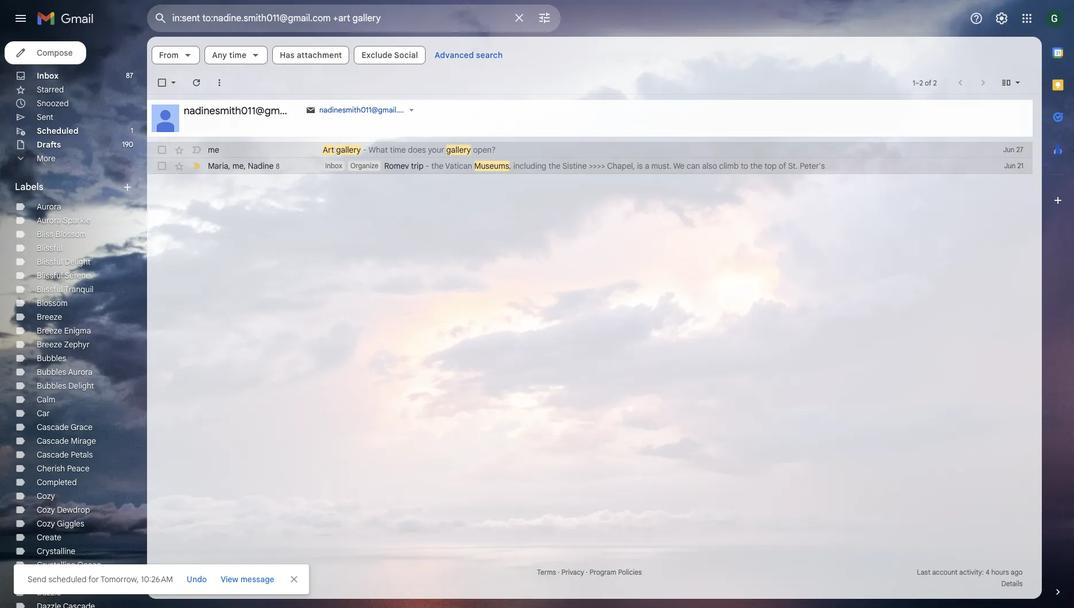 Task type: describe. For each thing, give the bounding box(es) containing it.
1 for 1
[[131, 126, 133, 135]]

mirage
[[71, 436, 96, 446]]

cascade grace link
[[37, 422, 93, 433]]

bubbles for delight
[[37, 381, 66, 391]]

none checkbox inside nadinesmith011@gmail.com main content
[[156, 77, 168, 88]]

chapel,
[[607, 161, 635, 171]]

1 the from the left
[[432, 161, 444, 171]]

art gallery - what time does your gallery open?
[[323, 145, 496, 155]]

exclude
[[362, 50, 392, 60]]

has attachment button
[[272, 46, 350, 64]]

romev
[[384, 161, 409, 171]]

send
[[28, 575, 46, 585]]

row containing maria
[[147, 158, 1033, 174]]

jun 21
[[1005, 161, 1024, 170]]

blissful for blissful tranquil
[[37, 284, 63, 295]]

blissful link
[[37, 243, 63, 253]]

1 horizontal spatial nadinesmith011@gmail.com
[[319, 105, 413, 115]]

hours
[[992, 568, 1009, 577]]

1 vertical spatial me
[[233, 161, 244, 171]]

2 · from the left
[[586, 568, 588, 577]]

program policies link
[[590, 568, 642, 577]]

compose button
[[5, 41, 86, 64]]

what
[[369, 145, 388, 155]]

87
[[126, 71, 133, 80]]

attachment
[[297, 50, 342, 60]]

2 horizontal spatial ,
[[509, 161, 511, 171]]

zephyr
[[64, 340, 90, 350]]

bliss blossom
[[37, 229, 86, 240]]

190
[[122, 140, 133, 149]]

vatican
[[445, 161, 472, 171]]

from button
[[152, 46, 200, 64]]

3 the from the left
[[751, 161, 763, 171]]

bubbles aurora link
[[37, 367, 93, 378]]

starred
[[37, 84, 64, 95]]

view message link
[[216, 569, 279, 590]]

tomorrow,
[[101, 575, 139, 585]]

blissful for blissful serene
[[37, 271, 63, 281]]

crystalline wander
[[37, 574, 105, 584]]

including
[[514, 161, 547, 171]]

jun for jun 27
[[1004, 145, 1015, 154]]

refresh image
[[191, 77, 202, 88]]

giggles
[[57, 519, 84, 529]]

support image
[[970, 11, 984, 25]]

aurora for aurora link at top
[[37, 202, 61, 212]]

more button
[[0, 152, 138, 165]]

labels heading
[[15, 182, 122, 193]]

settings image
[[995, 11, 1009, 25]]

calm
[[37, 395, 55, 405]]

1 · from the left
[[558, 568, 560, 577]]

breeze for breeze zephyr
[[37, 340, 62, 350]]

can
[[687, 161, 700, 171]]

time inside row
[[390, 145, 406, 155]]

aurora sparkle link
[[37, 215, 91, 226]]

details link
[[1002, 580, 1023, 588]]

delight for bubbles delight
[[68, 381, 94, 391]]

bubbles for aurora
[[37, 367, 66, 378]]

important mainly because you often read messages with this label. switch
[[191, 160, 202, 172]]

terms link
[[537, 568, 556, 577]]

car link
[[37, 409, 50, 419]]

blissful serene link
[[37, 271, 90, 281]]

sistine
[[563, 161, 587, 171]]

trip
[[411, 161, 424, 171]]

cascade for cascade mirage
[[37, 436, 69, 446]]

2 the from the left
[[549, 161, 561, 171]]

blissful tranquil
[[37, 284, 94, 295]]

crystalline for ocean
[[37, 560, 75, 571]]

of inside footer
[[184, 580, 190, 589]]

must.
[[652, 161, 672, 171]]

exclude social button
[[354, 46, 426, 64]]

last account activity: 4 hours ago details
[[917, 568, 1023, 588]]

gmail image
[[37, 7, 99, 30]]

1 for 1 – 2 of 2
[[913, 78, 916, 87]]

climb
[[719, 161, 739, 171]]

bliss
[[37, 229, 53, 240]]

car
[[37, 409, 50, 419]]

–
[[916, 78, 920, 87]]

cascade petals
[[37, 450, 93, 460]]

1 gallery from the left
[[336, 145, 361, 155]]

used
[[212, 580, 227, 589]]

0 horizontal spatial nadinesmith011@gmail.com
[[184, 105, 313, 117]]

exclude social
[[362, 50, 418, 60]]

time inside dropdown button
[[229, 50, 247, 60]]

breeze zephyr link
[[37, 340, 90, 350]]

cherish peace
[[37, 464, 90, 474]]

blissful tranquil link
[[37, 284, 94, 295]]

create link
[[37, 533, 61, 543]]

1 – 2 of 2
[[913, 78, 937, 87]]

1 bubbles from the top
[[37, 353, 66, 364]]

of inside row
[[779, 161, 787, 171]]

cascade mirage
[[37, 436, 96, 446]]

8
[[276, 162, 280, 170]]

completed link
[[37, 477, 77, 488]]

more
[[37, 153, 55, 164]]

has attachment
[[280, 50, 342, 60]]

crystalline ocean link
[[37, 560, 101, 571]]

snoozed link
[[37, 98, 69, 109]]

cascade grace
[[37, 422, 93, 433]]

completed
[[37, 477, 77, 488]]

more image
[[214, 77, 225, 88]]

create
[[37, 533, 61, 543]]

labels navigation
[[0, 37, 147, 608]]

museums
[[474, 161, 509, 171]]

cascade for cascade grace
[[37, 422, 69, 433]]

cozy for cozy giggles
[[37, 519, 55, 529]]

drafts link
[[37, 140, 61, 150]]

ago
[[1011, 568, 1023, 577]]

breeze for breeze link
[[37, 312, 62, 322]]

not important switch
[[191, 144, 202, 156]]

15
[[192, 580, 199, 589]]

privacy link
[[562, 568, 584, 577]]

cozy giggles
[[37, 519, 84, 529]]



Task type: locate. For each thing, give the bounding box(es) containing it.
cascade up cherish
[[37, 450, 69, 460]]

0 vertical spatial aurora
[[37, 202, 61, 212]]

1
[[913, 78, 916, 87], [131, 126, 133, 135]]

we
[[673, 161, 685, 171]]

scheduled
[[37, 126, 78, 136]]

breeze up bubbles link
[[37, 340, 62, 350]]

any time button
[[205, 46, 268, 64]]

footer
[[147, 567, 1033, 590]]

None checkbox
[[156, 77, 168, 88]]

organize
[[350, 161, 379, 170]]

1 blissful from the top
[[37, 243, 63, 253]]

cozy down completed 'link'
[[37, 491, 55, 502]]

sent link
[[37, 112, 53, 122]]

2 gallery from the left
[[446, 145, 471, 155]]

crystalline down create link on the bottom
[[37, 546, 75, 557]]

2 horizontal spatial the
[[751, 161, 763, 171]]

tranquil
[[64, 284, 94, 295]]

blissful down blissful link
[[37, 257, 63, 267]]

2 vertical spatial cozy
[[37, 519, 55, 529]]

0 vertical spatial breeze
[[37, 312, 62, 322]]

- left what
[[363, 145, 367, 155]]

scheduled
[[48, 575, 87, 585]]

3 cascade from the top
[[37, 450, 69, 460]]

petals
[[71, 450, 93, 460]]

0 vertical spatial time
[[229, 50, 247, 60]]

0 vertical spatial bubbles
[[37, 353, 66, 364]]

0 vertical spatial jun
[[1004, 145, 1015, 154]]

message
[[241, 575, 274, 585]]

delight for blissful delight
[[65, 257, 91, 267]]

1 vertical spatial cascade
[[37, 436, 69, 446]]

delight up serene
[[65, 257, 91, 267]]

aurora down aurora link at top
[[37, 215, 61, 226]]

3 cozy from the top
[[37, 519, 55, 529]]

2 vertical spatial breeze
[[37, 340, 62, 350]]

4 blissful from the top
[[37, 284, 63, 295]]

3 blissful from the top
[[37, 271, 63, 281]]

inbox link
[[37, 71, 59, 81]]

cozy dewdrop link
[[37, 505, 90, 515]]

breeze link
[[37, 312, 62, 322]]

gallery right 'art'
[[336, 145, 361, 155]]

blissful serene
[[37, 271, 90, 281]]

crystalline up 'dazzle'
[[37, 574, 75, 584]]

footer containing terms
[[147, 567, 1033, 590]]

clear search image
[[508, 6, 531, 29]]

21
[[1018, 161, 1024, 170]]

1 horizontal spatial ·
[[586, 568, 588, 577]]

cascade down cascade grace link
[[37, 436, 69, 446]]

3 bubbles from the top
[[37, 381, 66, 391]]

1 vertical spatial blossom
[[37, 298, 68, 309]]

row containing me
[[147, 142, 1033, 158]]

crystalline ocean
[[37, 560, 101, 571]]

sparkle
[[63, 215, 91, 226]]

None search field
[[147, 5, 561, 32]]

0 vertical spatial -
[[363, 145, 367, 155]]

gb right 15
[[200, 580, 210, 589]]

0 horizontal spatial me
[[208, 145, 219, 155]]

send scheduled for tomorrow, 10:26 am
[[28, 575, 173, 585]]

2 row from the top
[[147, 158, 1033, 174]]

nadinesmith011@gmail.com
[[184, 105, 313, 117], [319, 105, 413, 115]]

delight down bubbles aurora link
[[68, 381, 94, 391]]

activity:
[[960, 568, 984, 577]]

·
[[558, 568, 560, 577], [586, 568, 588, 577]]

2 blissful from the top
[[37, 257, 63, 267]]

cascade for cascade petals
[[37, 450, 69, 460]]

crystalline down crystalline link
[[37, 560, 75, 571]]

0.08 gb of 15 gb used
[[156, 580, 227, 589]]

cozy for cozy dewdrop
[[37, 505, 55, 515]]

1 inside 'labels' navigation
[[131, 126, 133, 135]]

bubbles down breeze zephyr
[[37, 353, 66, 364]]

Search mail text field
[[172, 13, 506, 24]]

1 row from the top
[[147, 142, 1033, 158]]

breeze enigma link
[[37, 326, 91, 336]]

ocean
[[77, 560, 101, 571]]

view message
[[221, 575, 274, 585]]

main menu image
[[14, 11, 28, 25]]

1 2 from the left
[[920, 78, 923, 87]]

cascade
[[37, 422, 69, 433], [37, 436, 69, 446], [37, 450, 69, 460]]

- for gallery
[[363, 145, 367, 155]]

cozy up create
[[37, 519, 55, 529]]

0.08
[[156, 580, 171, 589]]

inbox down 'art'
[[325, 161, 342, 170]]

bubbles delight
[[37, 381, 94, 391]]

sent
[[37, 112, 53, 122]]

account
[[933, 568, 958, 577]]

the left sistine
[[549, 161, 561, 171]]

crystalline for wander
[[37, 574, 75, 584]]

1 vertical spatial aurora
[[37, 215, 61, 226]]

0 horizontal spatial the
[[432, 161, 444, 171]]

advanced search button
[[430, 45, 508, 66]]

maria , me , nadine 8
[[208, 161, 280, 171]]

blissful for blissful delight
[[37, 257, 63, 267]]

cozy down the cozy link
[[37, 505, 55, 515]]

cherish
[[37, 464, 65, 474]]

- right trip
[[426, 161, 429, 171]]

blissful down blissful delight link
[[37, 271, 63, 281]]

row
[[147, 142, 1033, 158], [147, 158, 1033, 174]]

gb
[[173, 580, 182, 589], [200, 580, 210, 589]]

1 vertical spatial of
[[779, 161, 787, 171]]

3 crystalline from the top
[[37, 574, 75, 584]]

1 horizontal spatial time
[[390, 145, 406, 155]]

1 vertical spatial jun
[[1005, 161, 1016, 170]]

1 vertical spatial time
[[390, 145, 406, 155]]

cozy dewdrop
[[37, 505, 90, 515]]

2 vertical spatial aurora
[[68, 367, 93, 378]]

peter's
[[800, 161, 825, 171]]

0 horizontal spatial gb
[[173, 580, 182, 589]]

1 inside main content
[[913, 78, 916, 87]]

2 crystalline from the top
[[37, 560, 75, 571]]

art
[[323, 145, 334, 155]]

advanced search
[[435, 50, 503, 60]]

nadinesmith011@gmail.com up what
[[319, 105, 413, 115]]

from
[[159, 50, 179, 60]]

maria
[[208, 161, 228, 171]]

0 vertical spatial of
[[925, 78, 932, 87]]

1 horizontal spatial 2
[[934, 78, 937, 87]]

1 gb from the left
[[173, 580, 182, 589]]

2 bubbles from the top
[[37, 367, 66, 378]]

0 vertical spatial blossom
[[55, 229, 86, 240]]

nadinesmith011@gmail.com footer
[[184, 105, 313, 117]]

cherish peace link
[[37, 464, 90, 474]]

snoozed
[[37, 98, 69, 109]]

2
[[920, 78, 923, 87], [934, 78, 937, 87]]

blissful delight link
[[37, 257, 91, 267]]

breeze
[[37, 312, 62, 322], [37, 326, 62, 336], [37, 340, 62, 350]]

a
[[645, 161, 650, 171]]

1 horizontal spatial gb
[[200, 580, 210, 589]]

of left "st."
[[779, 161, 787, 171]]

1 horizontal spatial -
[[426, 161, 429, 171]]

starred link
[[37, 84, 64, 95]]

1 vertical spatial breeze
[[37, 326, 62, 336]]

2 cascade from the top
[[37, 436, 69, 446]]

1 breeze from the top
[[37, 312, 62, 322]]

1 horizontal spatial gallery
[[446, 145, 471, 155]]

0 vertical spatial cozy
[[37, 491, 55, 502]]

of left 15
[[184, 580, 190, 589]]

bubbles link
[[37, 353, 66, 364]]

breeze down breeze link
[[37, 326, 62, 336]]

the down your in the left top of the page
[[432, 161, 444, 171]]

2 breeze from the top
[[37, 326, 62, 336]]

advanced search options image
[[533, 6, 556, 29]]

0 vertical spatial 1
[[913, 78, 916, 87]]

undo alert
[[182, 569, 212, 590]]

1 horizontal spatial me
[[233, 161, 244, 171]]

0 horizontal spatial 1
[[131, 126, 133, 135]]

>>>>
[[589, 161, 605, 171]]

jun for jun 21
[[1005, 161, 1016, 170]]

toggle split pane mode image
[[1001, 77, 1012, 88]]

top
[[765, 161, 777, 171]]

any time
[[212, 50, 247, 60]]

drafts
[[37, 140, 61, 150]]

0 horizontal spatial -
[[363, 145, 367, 155]]

1 horizontal spatial ,
[[244, 161, 246, 171]]

1 horizontal spatial 1
[[913, 78, 916, 87]]

0 horizontal spatial inbox
[[37, 71, 59, 81]]

time up romev
[[390, 145, 406, 155]]

delight
[[65, 257, 91, 267], [68, 381, 94, 391]]

time right any at the left top of the page
[[229, 50, 247, 60]]

3 breeze from the top
[[37, 340, 62, 350]]

blissful down bliss
[[37, 243, 63, 253]]

1 cozy from the top
[[37, 491, 55, 502]]

blissful
[[37, 243, 63, 253], [37, 257, 63, 267], [37, 271, 63, 281], [37, 284, 63, 295]]

jun left 27
[[1004, 145, 1015, 154]]

1 vertical spatial crystalline
[[37, 560, 75, 571]]

breeze enigma
[[37, 326, 91, 336]]

blossom up breeze link
[[37, 298, 68, 309]]

st.
[[788, 161, 798, 171]]

bubbles
[[37, 353, 66, 364], [37, 367, 66, 378], [37, 381, 66, 391]]

1 vertical spatial 1
[[131, 126, 133, 135]]

policies
[[618, 568, 642, 577]]

details
[[1002, 580, 1023, 588]]

grace
[[71, 422, 93, 433]]

0 horizontal spatial time
[[229, 50, 247, 60]]

aurora up aurora sparkle
[[37, 202, 61, 212]]

calm link
[[37, 395, 55, 405]]

0 vertical spatial crystalline
[[37, 546, 75, 557]]

blissful for blissful link
[[37, 243, 63, 253]]

gb right 0.08 at left bottom
[[173, 580, 182, 589]]

breeze zephyr
[[37, 340, 90, 350]]

inbox up starred link
[[37, 71, 59, 81]]

cozy for the cozy link
[[37, 491, 55, 502]]

crystalline wander link
[[37, 574, 105, 584]]

0 vertical spatial cascade
[[37, 422, 69, 433]]

labels
[[15, 182, 43, 193]]

10:26 am
[[141, 575, 173, 585]]

1 vertical spatial -
[[426, 161, 429, 171]]

blossom down sparkle
[[55, 229, 86, 240]]

inbox inside row
[[325, 161, 342, 170]]

cozy
[[37, 491, 55, 502], [37, 505, 55, 515], [37, 519, 55, 529]]

cascade down car 'link' on the bottom left
[[37, 422, 69, 433]]

0 vertical spatial me
[[208, 145, 219, 155]]

0 horizontal spatial ·
[[558, 568, 560, 577]]

1 vertical spatial cozy
[[37, 505, 55, 515]]

2 horizontal spatial of
[[925, 78, 932, 87]]

jun left 21
[[1005, 161, 1016, 170]]

1 cascade from the top
[[37, 422, 69, 433]]

of right –
[[925, 78, 932, 87]]

0 horizontal spatial ,
[[228, 161, 230, 171]]

2 cozy from the top
[[37, 505, 55, 515]]

2 vertical spatial crystalline
[[37, 574, 75, 584]]

blissful up blossom link
[[37, 284, 63, 295]]

me up maria
[[208, 145, 219, 155]]

1 vertical spatial bubbles
[[37, 367, 66, 378]]

bliss blossom link
[[37, 229, 86, 240]]

tab list
[[1042, 37, 1074, 567]]

0 vertical spatial delight
[[65, 257, 91, 267]]

aurora up bubbles delight
[[68, 367, 93, 378]]

inbox inside 'labels' navigation
[[37, 71, 59, 81]]

2 gb from the left
[[200, 580, 210, 589]]

advanced
[[435, 50, 474, 60]]

· right privacy
[[586, 568, 588, 577]]

blissful delight
[[37, 257, 91, 267]]

cascade mirage link
[[37, 436, 96, 446]]

· right terms
[[558, 568, 560, 577]]

breeze for breeze enigma
[[37, 326, 62, 336]]

cozy link
[[37, 491, 55, 502]]

1 vertical spatial delight
[[68, 381, 94, 391]]

bubbles up calm
[[37, 381, 66, 391]]

alert containing send scheduled for tomorrow, 10:26 am
[[14, 26, 1056, 595]]

2 vertical spatial cascade
[[37, 450, 69, 460]]

time
[[229, 50, 247, 60], [390, 145, 406, 155]]

follow link to manage storage image
[[231, 579, 243, 590]]

crystalline
[[37, 546, 75, 557], [37, 560, 75, 571], [37, 574, 75, 584]]

2 vertical spatial bubbles
[[37, 381, 66, 391]]

27
[[1017, 145, 1024, 154]]

1 crystalline from the top
[[37, 546, 75, 557]]

gallery up vatican
[[446, 145, 471, 155]]

me right maria
[[233, 161, 244, 171]]

wander
[[77, 574, 105, 584]]

aurora for aurora sparkle
[[37, 215, 61, 226]]

0 horizontal spatial 2
[[920, 78, 923, 87]]

2 2 from the left
[[934, 78, 937, 87]]

program
[[590, 568, 617, 577]]

nadinesmith011@gmail.com main content
[[147, 37, 1042, 599]]

4
[[986, 568, 990, 577]]

0 horizontal spatial gallery
[[336, 145, 361, 155]]

2 vertical spatial of
[[184, 580, 190, 589]]

bubbles down bubbles link
[[37, 367, 66, 378]]

breeze down blossom link
[[37, 312, 62, 322]]

search
[[476, 50, 503, 60]]

1 horizontal spatial of
[[779, 161, 787, 171]]

1 horizontal spatial inbox
[[325, 161, 342, 170]]

- for trip
[[426, 161, 429, 171]]

1 horizontal spatial the
[[549, 161, 561, 171]]

1 vertical spatial inbox
[[325, 161, 342, 170]]

the right to
[[751, 161, 763, 171]]

nadinesmith011@gmail.com down 'more' image
[[184, 105, 313, 117]]

alert
[[14, 26, 1056, 595]]

0 vertical spatial inbox
[[37, 71, 59, 81]]

search mail image
[[151, 8, 171, 29]]

0 horizontal spatial of
[[184, 580, 190, 589]]

romev trip - the vatican museums , including the sistine >>>> chapel, is a must. we can  also climb to the top of st. peter's
[[384, 161, 825, 171]]



Task type: vqa. For each thing, say whether or not it's contained in the screenshot.
PALISADES associated with $3,400/mo
no



